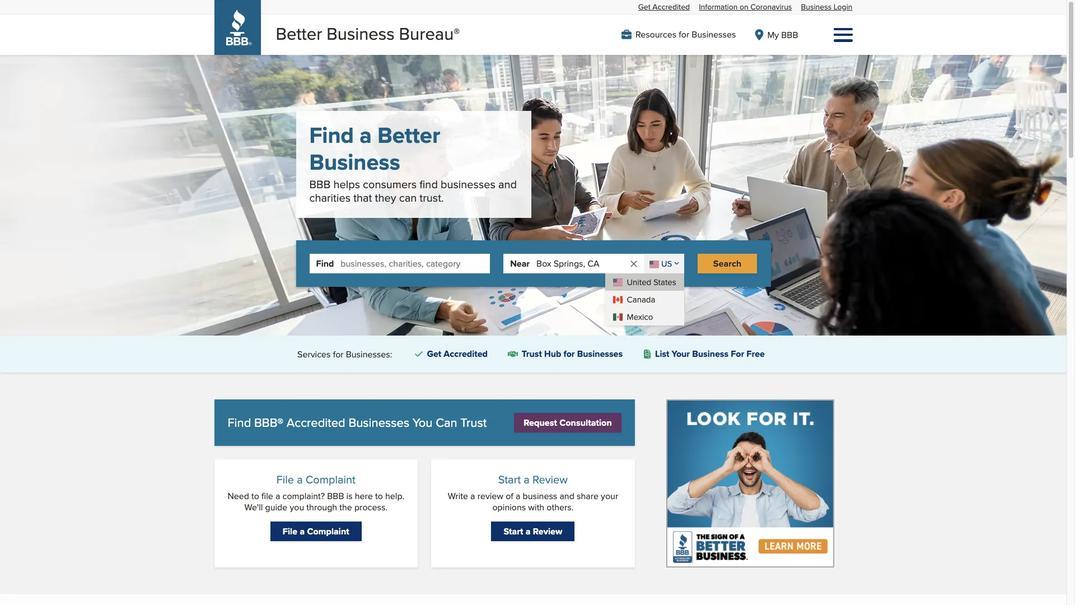 Task type: locate. For each thing, give the bounding box(es) containing it.
bbb left is
[[327, 490, 344, 503]]

0 vertical spatial file
[[277, 471, 294, 488]]

0 vertical spatial find
[[310, 119, 354, 152]]

complaint for file a complaint need to file a complaint? bbb is here to help. we'll guide you through the process.
[[306, 471, 356, 488]]

0 horizontal spatial accredited
[[287, 414, 346, 432]]

trust left the hub
[[522, 347, 542, 360]]

trust right "can"
[[461, 414, 487, 432]]

search
[[714, 257, 742, 270]]

1 vertical spatial bbb
[[310, 176, 331, 192]]

businesses:
[[346, 348, 392, 361]]

and left share
[[560, 490, 575, 503]]

1 vertical spatial get accredited link
[[410, 345, 492, 363]]

bbb right my
[[782, 28, 799, 41]]

we'll
[[245, 501, 263, 513]]

0 horizontal spatial for
[[333, 348, 344, 361]]

complaint?
[[283, 490, 325, 503]]

complaint inside file a complaint need to file a complaint? bbb is here to help. we'll guide you through the process.
[[306, 471, 356, 488]]

1 vertical spatial complaint
[[307, 525, 349, 538]]

1 horizontal spatial accredited
[[444, 347, 488, 360]]

process.
[[355, 501, 388, 513]]

accredited
[[653, 1, 690, 12], [444, 347, 488, 360], [287, 414, 346, 432]]

businesses for trust hub for businesses
[[577, 347, 623, 360]]

0 vertical spatial complaint
[[306, 471, 356, 488]]

1 vertical spatial file
[[283, 525, 298, 538]]

bbb left helps
[[310, 176, 331, 192]]

can
[[436, 414, 458, 432]]

look for it. the sign of a better business. click to learn more. image
[[667, 400, 835, 568]]

business login link
[[801, 1, 853, 12]]

1 vertical spatial get
[[427, 347, 442, 360]]

Find search field
[[341, 254, 490, 274]]

start a review write a review of a business and share your opinions with others.
[[448, 471, 619, 513]]

review for start a review
[[533, 525, 563, 538]]

0 vertical spatial start
[[498, 471, 521, 488]]

1 vertical spatial review
[[533, 525, 563, 538]]

businesses right the hub
[[577, 347, 623, 360]]

get accredited
[[638, 1, 690, 12], [427, 347, 488, 360]]

1 horizontal spatial better
[[378, 119, 441, 152]]

you
[[413, 414, 433, 432]]

find inside the find a better business bbb helps consumers find businesses and charities that they can trust.
[[310, 119, 354, 152]]

with
[[528, 501, 545, 513]]

find
[[420, 176, 438, 192]]

find a better business bbb helps consumers find businesses and charities that they can trust.
[[310, 119, 517, 206]]

write
[[448, 490, 468, 503]]

start for start a review write a review of a business and share your opinions with others.
[[498, 471, 521, 488]]

business login
[[801, 1, 853, 12]]

1 horizontal spatial trust
[[522, 347, 542, 360]]

for right services
[[333, 348, 344, 361]]

charities
[[310, 189, 351, 206]]

canada option
[[605, 291, 684, 308]]

start up 'of'
[[498, 471, 521, 488]]

list your business for free link
[[639, 345, 770, 363]]

0 vertical spatial review
[[533, 471, 568, 488]]

list box containing united states
[[605, 274, 684, 326]]

and inside the start a review write a review of a business and share your opinions with others.
[[560, 490, 575, 503]]

complaint up is
[[306, 471, 356, 488]]

1 vertical spatial get accredited
[[427, 347, 488, 360]]

start a review link
[[492, 521, 575, 541]]

states
[[654, 276, 677, 288]]

0 vertical spatial get
[[638, 1, 651, 12]]

for
[[679, 28, 690, 41], [564, 347, 575, 360], [333, 348, 344, 361]]

to
[[252, 490, 259, 503], [375, 490, 383, 503]]

2 vertical spatial businesses
[[349, 414, 410, 432]]

businesses down "information"
[[692, 28, 736, 41]]

file for file a complaint need to file a complaint? bbb is here to help. we'll guide you through the process.
[[277, 471, 294, 488]]

review
[[478, 490, 504, 503]]

file inside file a complaint need to file a complaint? bbb is here to help. we'll guide you through the process.
[[277, 471, 294, 488]]

2 horizontal spatial accredited
[[653, 1, 690, 12]]

and inside the find a better business bbb helps consumers find businesses and charities that they can trust.
[[499, 176, 517, 192]]

0 horizontal spatial businesses
[[349, 414, 410, 432]]

a right file
[[276, 490, 280, 503]]

get accredited link
[[638, 1, 690, 12], [410, 345, 492, 363]]

business inside the find a better business bbb helps consumers find businesses and charities that they can trust.
[[310, 146, 400, 179]]

guide
[[265, 501, 288, 513]]

1 vertical spatial businesses
[[577, 347, 623, 360]]

start inside the start a review write a review of a business and share your opinions with others.
[[498, 471, 521, 488]]

list
[[655, 347, 670, 360]]

to right here
[[375, 490, 383, 503]]

review up business
[[533, 471, 568, 488]]

a inside the find a better business bbb helps consumers find businesses and charities that they can trust.
[[360, 119, 372, 152]]

and
[[499, 176, 517, 192], [560, 490, 575, 503]]

my bbb
[[768, 28, 799, 41]]

file up complaint?
[[277, 471, 294, 488]]

start
[[498, 471, 521, 488], [504, 525, 524, 538]]

0 vertical spatial better
[[276, 21, 322, 46]]

0 vertical spatial trust
[[522, 347, 542, 360]]

free
[[747, 347, 765, 360]]

information on coronavirus
[[699, 1, 792, 12]]

0 horizontal spatial get accredited link
[[410, 345, 492, 363]]

a group of young professionals reviewing sheets of graphs and charts. at the head of the table sits an older man overseeing the meeting. image
[[0, 55, 1067, 336]]

review inside the start a review write a review of a business and share your opinions with others.
[[533, 471, 568, 488]]

to left file
[[252, 490, 259, 503]]

file a complaint
[[283, 525, 349, 538]]

trust
[[522, 347, 542, 360], [461, 414, 487, 432]]

2 horizontal spatial for
[[679, 28, 690, 41]]

search button
[[698, 254, 758, 274]]

you
[[290, 501, 304, 513]]

get accredited link for the trust hub for businesses link at the bottom of page
[[410, 345, 492, 363]]

bureau
[[399, 21, 454, 46]]

0 horizontal spatial to
[[252, 490, 259, 503]]

complaint for file a complaint
[[307, 525, 349, 538]]

complaint
[[306, 471, 356, 488], [307, 525, 349, 538]]

businesses
[[692, 28, 736, 41], [577, 347, 623, 360], [349, 414, 410, 432]]

my bbb button
[[754, 28, 799, 41]]

review for start a review write a review of a business and share your opinions with others.
[[533, 471, 568, 488]]

0 horizontal spatial get
[[427, 347, 442, 360]]

1 vertical spatial accredited
[[444, 347, 488, 360]]

us
[[662, 258, 672, 270]]

1 vertical spatial start
[[504, 525, 524, 538]]

bbb®
[[254, 414, 284, 432]]

0 vertical spatial businesses
[[692, 28, 736, 41]]

find bbb® accredited businesses you can trust
[[228, 414, 487, 432]]

business
[[801, 1, 832, 12], [327, 21, 395, 46], [310, 146, 400, 179], [693, 347, 729, 360]]

of
[[506, 490, 514, 503]]

trust hub for businesses
[[522, 347, 623, 360]]

for right the hub
[[564, 347, 575, 360]]

file
[[277, 471, 294, 488], [283, 525, 298, 538]]

®
[[454, 23, 460, 41]]

review down with
[[533, 525, 563, 538]]

start for start a review
[[504, 525, 524, 538]]

a right the write
[[471, 490, 475, 503]]

help.
[[385, 490, 405, 503]]

0 horizontal spatial and
[[499, 176, 517, 192]]

1 horizontal spatial and
[[560, 490, 575, 503]]

0 vertical spatial bbb
[[782, 28, 799, 41]]

list box
[[605, 274, 684, 326]]

information on coronavirus link
[[699, 1, 792, 12]]

start inside start a review link
[[504, 525, 524, 538]]

for right resources
[[679, 28, 690, 41]]

clear search image
[[629, 259, 639, 269]]

your
[[672, 347, 690, 360]]

a
[[360, 119, 372, 152], [297, 471, 303, 488], [524, 471, 530, 488], [276, 490, 280, 503], [471, 490, 475, 503], [516, 490, 521, 503], [300, 525, 305, 538], [526, 525, 531, 538]]

coronavirus
[[751, 1, 792, 12]]

through
[[307, 501, 337, 513]]

bbb
[[782, 28, 799, 41], [310, 176, 331, 192], [327, 490, 344, 503]]

complaint down 'through'
[[307, 525, 349, 538]]

0 vertical spatial get accredited link
[[638, 1, 690, 12]]

0 horizontal spatial better
[[276, 21, 322, 46]]

a up helps
[[360, 119, 372, 152]]

consultation
[[560, 416, 612, 429]]

businesses inside the trust hub for businesses link
[[577, 347, 623, 360]]

find
[[310, 119, 354, 152], [316, 257, 334, 270], [228, 414, 251, 432]]

0 horizontal spatial get accredited
[[427, 347, 488, 360]]

a up complaint?
[[297, 471, 303, 488]]

request consultation
[[524, 416, 612, 429]]

better
[[276, 21, 322, 46], [378, 119, 441, 152]]

and for review
[[560, 490, 575, 503]]

0 vertical spatial and
[[499, 176, 517, 192]]

that
[[354, 189, 372, 206]]

2 vertical spatial bbb
[[327, 490, 344, 503]]

for
[[731, 347, 745, 360]]

file down you
[[283, 525, 298, 538]]

near
[[510, 257, 530, 270]]

1 vertical spatial trust
[[461, 414, 487, 432]]

1 horizontal spatial get accredited
[[638, 1, 690, 12]]

1 vertical spatial better
[[378, 119, 441, 152]]

get accredited link for information on coronavirus link
[[638, 1, 690, 12]]

file a complaint need to file a complaint? bbb is here to help. we'll guide you through the process.
[[228, 471, 405, 513]]

and right the businesses
[[499, 176, 517, 192]]

is
[[347, 490, 353, 503]]

1 vertical spatial and
[[560, 490, 575, 503]]

2 vertical spatial find
[[228, 414, 251, 432]]

a down with
[[526, 525, 531, 538]]

review
[[533, 471, 568, 488], [533, 525, 563, 538]]

consumers
[[363, 176, 417, 192]]

1 horizontal spatial get accredited link
[[638, 1, 690, 12]]

1 horizontal spatial to
[[375, 490, 383, 503]]

businesses left the you
[[349, 414, 410, 432]]

here
[[355, 490, 373, 503]]

1 horizontal spatial businesses
[[577, 347, 623, 360]]

start down opinions
[[504, 525, 524, 538]]

find for businesses
[[228, 414, 251, 432]]

united states
[[627, 276, 677, 288]]



Task type: describe. For each thing, give the bounding box(es) containing it.
business
[[523, 490, 558, 503]]

united states option
[[605, 274, 684, 291]]

bbb inside the find a better business bbb helps consumers find businesses and charities that they can trust.
[[310, 176, 331, 192]]

request consultation link
[[514, 413, 622, 433]]

request
[[524, 416, 557, 429]]

file a complaint link
[[270, 521, 362, 541]]

the
[[340, 501, 352, 513]]

a right 'of'
[[516, 490, 521, 503]]

a down you
[[300, 525, 305, 538]]

0 horizontal spatial trust
[[461, 414, 487, 432]]

1 to from the left
[[252, 490, 259, 503]]

list your business for free
[[655, 347, 765, 360]]

1 horizontal spatial get
[[638, 1, 651, 12]]

helps
[[334, 176, 360, 192]]

they
[[375, 189, 396, 206]]

can
[[399, 189, 417, 206]]

trust hub for businesses link
[[504, 345, 627, 364]]

better business bureau ®
[[276, 21, 460, 46]]

US field
[[645, 254, 684, 274]]

mexico
[[627, 311, 653, 323]]

for for businesses
[[679, 28, 690, 41]]

resources for businesses
[[636, 28, 736, 41]]

canada
[[627, 294, 656, 305]]

services for businesses:
[[298, 348, 392, 361]]

hub
[[545, 347, 561, 360]]

Near field
[[537, 254, 624, 274]]

businesses for find bbb® accredited businesses you can trust
[[349, 414, 410, 432]]

mexico option
[[605, 308, 684, 326]]

2 horizontal spatial businesses
[[692, 28, 736, 41]]

2 to from the left
[[375, 490, 383, 503]]

resources for businesses link
[[622, 28, 736, 41]]

for for businesses:
[[333, 348, 344, 361]]

0 vertical spatial get accredited
[[638, 1, 690, 12]]

file for file a complaint
[[283, 525, 298, 538]]

my
[[768, 28, 779, 41]]

file
[[262, 490, 273, 503]]

a up business
[[524, 471, 530, 488]]

resources
[[636, 28, 677, 41]]

information
[[699, 1, 738, 12]]

opinions
[[493, 501, 526, 513]]

0 vertical spatial accredited
[[653, 1, 690, 12]]

businesses
[[441, 176, 496, 192]]

1 vertical spatial find
[[316, 257, 334, 270]]

your
[[601, 490, 619, 503]]

1 horizontal spatial for
[[564, 347, 575, 360]]

2 vertical spatial accredited
[[287, 414, 346, 432]]

and for better
[[499, 176, 517, 192]]

find for business
[[310, 119, 354, 152]]

start a review
[[504, 525, 563, 538]]

need
[[228, 490, 249, 503]]

on
[[740, 1, 749, 12]]

others.
[[547, 501, 574, 513]]

trust.
[[420, 189, 444, 206]]

login
[[834, 1, 853, 12]]

share
[[577, 490, 599, 503]]

better inside the find a better business bbb helps consumers find businesses and charities that they can trust.
[[378, 119, 441, 152]]

united
[[627, 276, 652, 288]]

services
[[298, 348, 331, 361]]

bbb inside file a complaint need to file a complaint? bbb is here to help. we'll guide you through the process.
[[327, 490, 344, 503]]



Task type: vqa. For each thing, say whether or not it's contained in the screenshot.
Start a Review Write a review of a business and share your opinions with others. Start
yes



